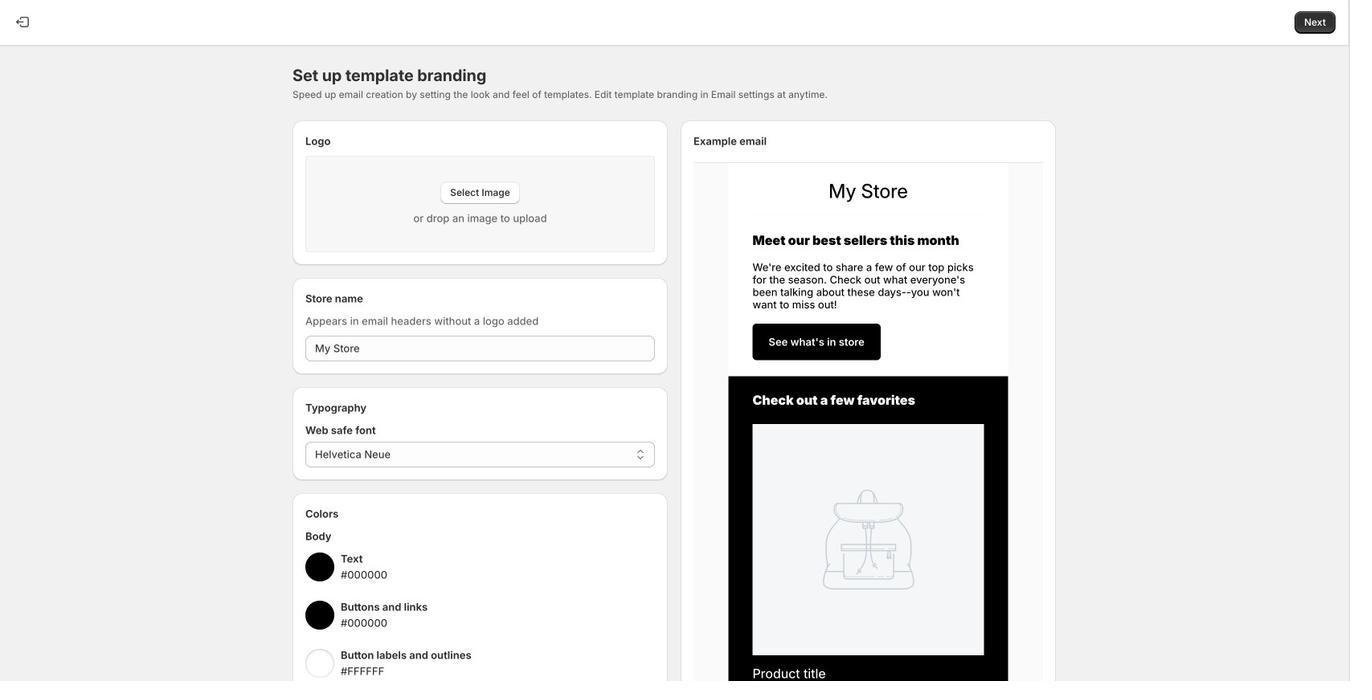 Task type: locate. For each thing, give the bounding box(es) containing it.
fullscreen dialog
[[0, 0, 1350, 682]]



Task type: vqa. For each thing, say whether or not it's contained in the screenshot.
fullscreen dialog
yes



